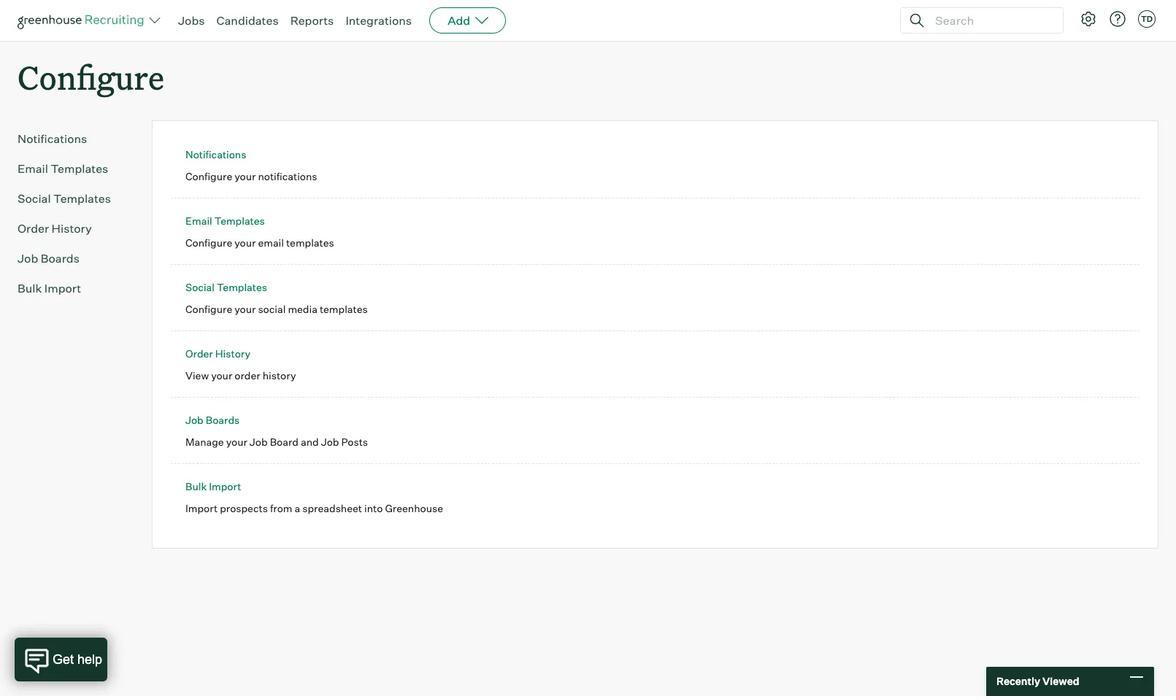 Task type: describe. For each thing, give the bounding box(es) containing it.
prospects
[[220, 502, 268, 515]]

1 vertical spatial notifications
[[186, 148, 246, 161]]

1 horizontal spatial email templates
[[186, 215, 265, 227]]

posts
[[341, 436, 368, 448]]

recently viewed
[[997, 676, 1080, 688]]

media
[[288, 303, 318, 315]]

reports link
[[290, 13, 334, 28]]

your for email
[[235, 236, 256, 249]]

0 horizontal spatial bulk import
[[18, 281, 81, 296]]

import prospects from a spreadsheet into greenhouse
[[186, 502, 443, 515]]

0 horizontal spatial order history
[[18, 221, 92, 236]]

td button
[[1136, 7, 1159, 31]]

td button
[[1139, 10, 1156, 28]]

view your order history
[[186, 369, 296, 382]]

configure your email templates
[[186, 236, 334, 249]]

1 vertical spatial import
[[209, 481, 241, 493]]

greenhouse
[[385, 502, 443, 515]]

1 vertical spatial templates
[[320, 303, 368, 315]]

into
[[364, 502, 383, 515]]

integrations
[[346, 13, 412, 28]]

0 horizontal spatial email templates
[[18, 162, 108, 176]]

0 horizontal spatial social
[[18, 191, 51, 206]]

0 vertical spatial job boards
[[18, 251, 80, 266]]

jobs link
[[178, 13, 205, 28]]

configure for email templates
[[186, 236, 232, 249]]

0 horizontal spatial order
[[18, 221, 49, 236]]

0 vertical spatial email templates link
[[18, 160, 129, 178]]

jobs
[[178, 13, 205, 28]]

0 vertical spatial templates
[[286, 236, 334, 249]]

1 vertical spatial notifications link
[[186, 148, 246, 161]]

1 horizontal spatial email
[[186, 215, 212, 227]]

manage your job board and job posts
[[186, 436, 368, 448]]

add
[[448, 13, 470, 28]]

notifications
[[258, 170, 317, 182]]

and
[[301, 436, 319, 448]]

configure image
[[1080, 10, 1098, 28]]

add button
[[430, 7, 506, 34]]

social
[[258, 303, 286, 315]]

your for social
[[235, 303, 256, 315]]

2 vertical spatial import
[[186, 502, 218, 515]]

1 vertical spatial order
[[186, 348, 213, 360]]

board
[[270, 436, 299, 448]]

your for job
[[226, 436, 247, 448]]

order
[[235, 369, 260, 382]]



Task type: vqa. For each thing, say whether or not it's contained in the screenshot.
'report'
no



Task type: locate. For each thing, give the bounding box(es) containing it.
0 horizontal spatial job boards link
[[18, 250, 129, 267]]

templates
[[286, 236, 334, 249], [320, 303, 368, 315]]

social templates
[[18, 191, 111, 206], [186, 281, 267, 294]]

integrations link
[[346, 13, 412, 28]]

0 horizontal spatial history
[[52, 221, 92, 236]]

0 vertical spatial order history link
[[18, 220, 129, 237]]

1 vertical spatial boards
[[206, 414, 240, 427]]

1 horizontal spatial bulk import link
[[186, 481, 241, 493]]

1 vertical spatial job boards
[[186, 414, 240, 427]]

templates
[[51, 162, 108, 176], [53, 191, 111, 206], [215, 215, 265, 227], [217, 281, 267, 294]]

email
[[18, 162, 48, 176], [186, 215, 212, 227]]

manage
[[186, 436, 224, 448]]

1 vertical spatial social templates link
[[186, 281, 267, 294]]

from
[[270, 502, 292, 515]]

bulk import
[[18, 281, 81, 296], [186, 481, 241, 493]]

0 vertical spatial bulk import
[[18, 281, 81, 296]]

job
[[18, 251, 38, 266], [186, 414, 204, 427], [250, 436, 268, 448], [321, 436, 339, 448]]

spreadsheet
[[303, 502, 362, 515]]

0 vertical spatial boards
[[41, 251, 80, 266]]

view
[[186, 369, 209, 382]]

1 horizontal spatial order history link
[[186, 348, 251, 360]]

job boards
[[18, 251, 80, 266], [186, 414, 240, 427]]

1 vertical spatial order history link
[[186, 348, 251, 360]]

1 vertical spatial email templates
[[186, 215, 265, 227]]

1 horizontal spatial social templates
[[186, 281, 267, 294]]

1 vertical spatial email
[[186, 215, 212, 227]]

1 horizontal spatial notifications
[[186, 148, 246, 161]]

order
[[18, 221, 49, 236], [186, 348, 213, 360]]

0 vertical spatial social templates link
[[18, 190, 129, 208]]

1 horizontal spatial job boards link
[[186, 414, 240, 427]]

configure
[[18, 56, 164, 99], [186, 170, 232, 182], [186, 236, 232, 249], [186, 303, 232, 315]]

your left social
[[235, 303, 256, 315]]

configure your social media templates
[[186, 303, 368, 315]]

0 horizontal spatial bulk
[[18, 281, 42, 296]]

1 horizontal spatial social templates link
[[186, 281, 267, 294]]

configure for notifications
[[186, 170, 232, 182]]

1 vertical spatial social
[[186, 281, 215, 294]]

import
[[44, 281, 81, 296], [209, 481, 241, 493], [186, 502, 218, 515]]

email inside email templates link
[[18, 162, 48, 176]]

1 vertical spatial bulk import
[[186, 481, 241, 493]]

templates right "media"
[[320, 303, 368, 315]]

notifications link
[[18, 130, 129, 148], [186, 148, 246, 161]]

1 vertical spatial history
[[215, 348, 251, 360]]

your
[[235, 170, 256, 182], [235, 236, 256, 249], [235, 303, 256, 315], [211, 369, 232, 382], [226, 436, 247, 448]]

1 vertical spatial order history
[[186, 348, 251, 360]]

your for notifications
[[235, 170, 256, 182]]

bulk
[[18, 281, 42, 296], [186, 481, 207, 493]]

job boards link
[[18, 250, 129, 267], [186, 414, 240, 427]]

0 vertical spatial import
[[44, 281, 81, 296]]

1 horizontal spatial order history
[[186, 348, 251, 360]]

email
[[258, 236, 284, 249]]

0 horizontal spatial notifications
[[18, 132, 87, 146]]

1 vertical spatial job boards link
[[186, 414, 240, 427]]

templates right email
[[286, 236, 334, 249]]

0 vertical spatial email
[[18, 162, 48, 176]]

0 vertical spatial bulk import link
[[18, 280, 129, 297]]

0 horizontal spatial notifications link
[[18, 130, 129, 148]]

1 horizontal spatial order
[[186, 348, 213, 360]]

email templates
[[18, 162, 108, 176], [186, 215, 265, 227]]

social
[[18, 191, 51, 206], [186, 281, 215, 294]]

0 horizontal spatial job boards
[[18, 251, 80, 266]]

history
[[263, 369, 296, 382]]

0 vertical spatial order
[[18, 221, 49, 236]]

your right manage
[[226, 436, 247, 448]]

a
[[295, 502, 300, 515]]

viewed
[[1043, 676, 1080, 688]]

configure your notifications
[[186, 170, 317, 182]]

0 vertical spatial order history
[[18, 221, 92, 236]]

recently
[[997, 676, 1041, 688]]

1 vertical spatial bulk
[[186, 481, 207, 493]]

email templates link
[[18, 160, 129, 178], [186, 215, 265, 227]]

1 vertical spatial bulk import link
[[186, 481, 241, 493]]

0 horizontal spatial email
[[18, 162, 48, 176]]

0 vertical spatial job boards link
[[18, 250, 129, 267]]

td
[[1141, 14, 1153, 24]]

order history link
[[18, 220, 129, 237], [186, 348, 251, 360]]

0 vertical spatial social templates
[[18, 191, 111, 206]]

your left email
[[235, 236, 256, 249]]

1 horizontal spatial bulk import
[[186, 481, 241, 493]]

0 horizontal spatial boards
[[41, 251, 80, 266]]

social templates link
[[18, 190, 129, 208], [186, 281, 267, 294]]

1 horizontal spatial notifications link
[[186, 148, 246, 161]]

0 horizontal spatial bulk import link
[[18, 280, 129, 297]]

1 horizontal spatial email templates link
[[186, 215, 265, 227]]

bulk import link
[[18, 280, 129, 297], [186, 481, 241, 493]]

1 horizontal spatial history
[[215, 348, 251, 360]]

0 vertical spatial social
[[18, 191, 51, 206]]

1 horizontal spatial bulk
[[186, 481, 207, 493]]

1 vertical spatial email templates link
[[186, 215, 265, 227]]

0 vertical spatial history
[[52, 221, 92, 236]]

1 horizontal spatial social
[[186, 281, 215, 294]]

your for order
[[211, 369, 232, 382]]

1 vertical spatial social templates
[[186, 281, 267, 294]]

your right view
[[211, 369, 232, 382]]

0 vertical spatial bulk
[[18, 281, 42, 296]]

1 horizontal spatial boards
[[206, 414, 240, 427]]

greenhouse recruiting image
[[18, 12, 149, 29]]

candidates link
[[217, 13, 279, 28]]

0 vertical spatial notifications
[[18, 132, 87, 146]]

order history
[[18, 221, 92, 236], [186, 348, 251, 360]]

boards
[[41, 251, 80, 266], [206, 414, 240, 427]]

0 horizontal spatial social templates
[[18, 191, 111, 206]]

Search text field
[[932, 10, 1050, 31]]

history
[[52, 221, 92, 236], [215, 348, 251, 360]]

0 vertical spatial email templates
[[18, 162, 108, 176]]

0 horizontal spatial email templates link
[[18, 160, 129, 178]]

notifications
[[18, 132, 87, 146], [186, 148, 246, 161]]

your left notifications
[[235, 170, 256, 182]]

0 horizontal spatial order history link
[[18, 220, 129, 237]]

1 horizontal spatial job boards
[[186, 414, 240, 427]]

0 horizontal spatial social templates link
[[18, 190, 129, 208]]

configure for social templates
[[186, 303, 232, 315]]

reports
[[290, 13, 334, 28]]

candidates
[[217, 13, 279, 28]]

0 vertical spatial notifications link
[[18, 130, 129, 148]]



